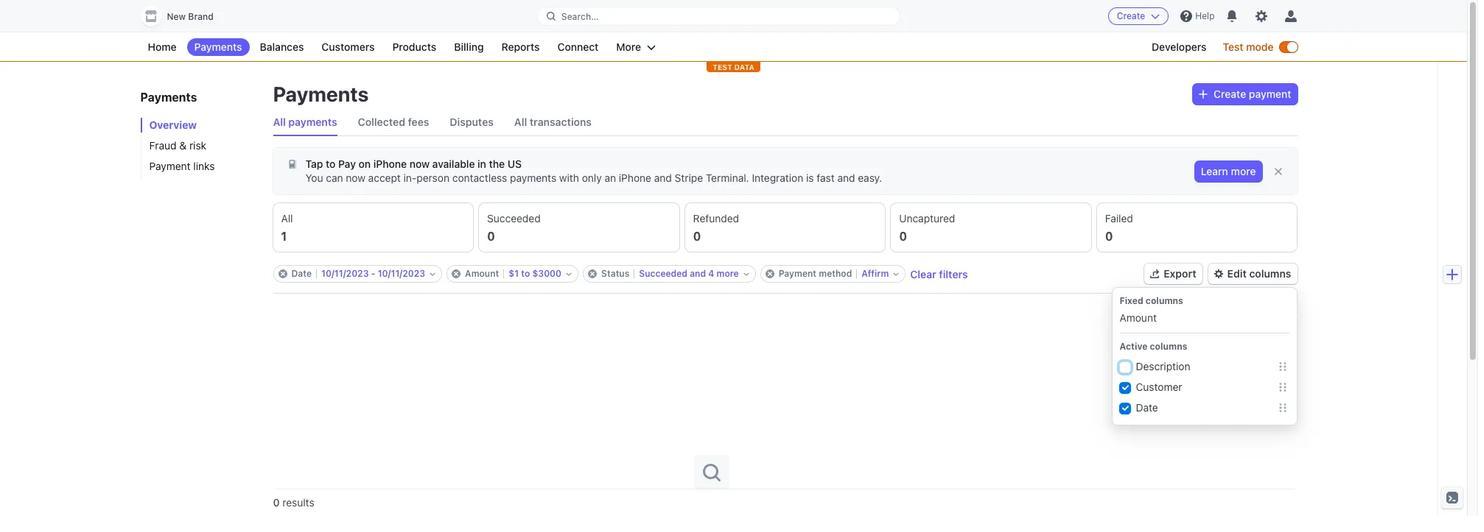 Task type: describe. For each thing, give the bounding box(es) containing it.
overview
[[149, 119, 197, 131]]

overview link
[[140, 118, 258, 133]]

svg image
[[1200, 90, 1208, 99]]

person
[[417, 172, 450, 184]]

reports link
[[494, 38, 547, 56]]

succeeded for and
[[639, 268, 688, 279]]

columns for fixed columns amount
[[1146, 296, 1184, 307]]

0 for failed 0
[[1106, 230, 1114, 243]]

developers
[[1152, 41, 1207, 53]]

method
[[819, 268, 852, 279]]

Description checkbox
[[1120, 363, 1131, 373]]

payments link
[[187, 38, 250, 56]]

accept
[[368, 172, 401, 184]]

refunded 0
[[694, 212, 739, 243]]

0 for succeeded 0
[[487, 230, 495, 243]]

all payments link
[[273, 109, 337, 136]]

clear filters toolbar
[[273, 265, 968, 283]]

billing
[[454, 41, 484, 53]]

fixed columns amount
[[1120, 296, 1184, 324]]

create payment button
[[1194, 84, 1298, 105]]

data
[[735, 63, 755, 72]]

customer
[[1136, 381, 1183, 394]]

active columns
[[1120, 341, 1188, 352]]

mode
[[1247, 41, 1274, 53]]

svg image
[[288, 160, 297, 169]]

customers
[[322, 41, 375, 53]]

fees
[[408, 116, 429, 128]]

developers link
[[1145, 38, 1215, 56]]

fast
[[817, 172, 835, 184]]

test mode
[[1223, 41, 1274, 53]]

risk
[[189, 139, 206, 152]]

payments up the 'all payments'
[[273, 82, 369, 106]]

results
[[283, 497, 315, 509]]

payment for payment method
[[779, 268, 817, 279]]

all transactions
[[515, 116, 592, 128]]

1 vertical spatial iphone
[[619, 172, 652, 184]]

create button
[[1109, 7, 1170, 25]]

remove payment method image
[[766, 270, 775, 279]]

contactless
[[452, 172, 507, 184]]

reports
[[502, 41, 540, 53]]

with
[[559, 172, 579, 184]]

clear filters
[[911, 268, 968, 281]]

balances link
[[253, 38, 311, 56]]

payments down brand
[[194, 41, 242, 53]]

date inside clear filters toolbar
[[292, 268, 312, 279]]

terminal.
[[706, 172, 750, 184]]

can
[[326, 172, 343, 184]]

payment links link
[[140, 159, 258, 174]]

0 left results
[[273, 497, 280, 509]]

clear
[[911, 268, 937, 281]]

connect
[[558, 41, 599, 53]]

all transactions link
[[515, 109, 592, 136]]

fraud & risk
[[149, 139, 206, 152]]

0 vertical spatial payments
[[289, 116, 337, 128]]

all for payments
[[273, 116, 286, 128]]

$1
[[509, 268, 519, 279]]

remove date image
[[278, 270, 287, 279]]

2 horizontal spatial and
[[838, 172, 856, 184]]

payments up overview
[[140, 91, 197, 104]]

columns for active columns
[[1150, 341, 1188, 352]]

tap to pay on iphone now available in the us you can now accept in-person contactless payments with only an iphone and stripe terminal. integration is fast and easy.
[[306, 158, 883, 184]]

collected
[[358, 116, 405, 128]]

customers link
[[314, 38, 382, 56]]

you
[[306, 172, 323, 184]]

more inside learn more link
[[1232, 165, 1257, 178]]

us
[[508, 158, 522, 170]]

4
[[709, 268, 715, 279]]

edit amount image
[[566, 271, 572, 277]]

products link
[[385, 38, 444, 56]]

succeeded for 0
[[487, 212, 541, 225]]

fixed
[[1120, 296, 1144, 307]]

products
[[393, 41, 437, 53]]

on
[[359, 158, 371, 170]]

affirm
[[862, 268, 889, 279]]

fraud
[[149, 139, 177, 152]]

create payment
[[1214, 88, 1292, 100]]

1 horizontal spatial now
[[410, 158, 430, 170]]

tab list containing 1
[[273, 203, 1298, 252]]

create for create payment
[[1214, 88, 1247, 100]]

$1 to $3000
[[509, 268, 562, 279]]

links
[[193, 160, 215, 173]]

export button
[[1145, 264, 1203, 285]]

an
[[605, 172, 616, 184]]

Search… search field
[[538, 7, 900, 25]]

and inside clear filters toolbar
[[690, 268, 706, 279]]

all for transactions
[[515, 116, 527, 128]]

brand
[[188, 11, 214, 22]]

description
[[1136, 361, 1191, 373]]

collected fees link
[[358, 109, 429, 136]]

export
[[1164, 268, 1197, 280]]

uncaptured
[[900, 212, 956, 225]]

learn more link
[[1196, 161, 1263, 182]]

new
[[167, 11, 186, 22]]

1 10/11/2023 from the left
[[321, 268, 369, 279]]



Task type: vqa. For each thing, say whether or not it's contained in the screenshot.
Issuing in the DROPDOWN BUTTON
no



Task type: locate. For each thing, give the bounding box(es) containing it.
payments up the tap
[[289, 116, 337, 128]]

0 horizontal spatial more
[[717, 268, 739, 279]]

more inside clear filters toolbar
[[717, 268, 739, 279]]

to
[[326, 158, 336, 170], [521, 268, 530, 279]]

to for $3000
[[521, 268, 530, 279]]

1 horizontal spatial 10/11/2023
[[378, 268, 425, 279]]

to inside tap to pay on iphone now available in the us you can now accept in-person contactless payments with only an iphone and stripe terminal. integration is fast and easy.
[[326, 158, 336, 170]]

0 horizontal spatial create
[[1117, 10, 1146, 21]]

-
[[371, 268, 376, 279]]

available
[[433, 158, 475, 170]]

0 inside succeeded 0
[[487, 230, 495, 243]]

payment method
[[779, 268, 852, 279]]

now down pay
[[346, 172, 366, 184]]

connect link
[[550, 38, 606, 56]]

succeeded down contactless
[[487, 212, 541, 225]]

test data
[[713, 63, 755, 72]]

Date checkbox
[[1120, 404, 1131, 414]]

tab list containing all payments
[[273, 109, 1298, 136]]

$3000
[[533, 268, 562, 279]]

0 horizontal spatial iphone
[[374, 158, 407, 170]]

0 horizontal spatial payment
[[149, 160, 191, 173]]

payment inside clear filters toolbar
[[779, 268, 817, 279]]

10/11/2023 right the -
[[378, 268, 425, 279]]

collected fees
[[358, 116, 429, 128]]

create up developers link
[[1117, 10, 1146, 21]]

0 for refunded 0
[[694, 230, 701, 243]]

edit columns
[[1228, 268, 1292, 280]]

fraud & risk link
[[140, 139, 258, 153]]

1 vertical spatial now
[[346, 172, 366, 184]]

and left 4
[[690, 268, 706, 279]]

0 vertical spatial columns
[[1250, 268, 1292, 280]]

integration
[[752, 172, 804, 184]]

succeeded inside clear filters toolbar
[[639, 268, 688, 279]]

payment down fraud at the left top
[[149, 160, 191, 173]]

Search… text field
[[538, 7, 900, 25]]

0 vertical spatial create
[[1117, 10, 1146, 21]]

balances
[[260, 41, 304, 53]]

1 vertical spatial payments
[[510, 172, 557, 184]]

10/11/2023 left the -
[[321, 268, 369, 279]]

columns down export button
[[1146, 296, 1184, 307]]

1 horizontal spatial succeeded
[[639, 268, 688, 279]]

tab list
[[273, 109, 1298, 136], [273, 203, 1298, 252]]

create for create
[[1117, 10, 1146, 21]]

test
[[713, 63, 733, 72]]

0 vertical spatial amount
[[465, 268, 499, 279]]

2 tab list from the top
[[273, 203, 1298, 252]]

0 down uncaptured
[[900, 230, 907, 243]]

new brand button
[[140, 6, 228, 27]]

0 results
[[273, 497, 315, 509]]

1 vertical spatial payment
[[779, 268, 817, 279]]

columns
[[1250, 268, 1292, 280], [1146, 296, 1184, 307], [1150, 341, 1188, 352]]

1 horizontal spatial amount
[[1120, 312, 1157, 324]]

2 10/11/2023 from the left
[[378, 268, 425, 279]]

create inside the create button
[[1117, 10, 1146, 21]]

pay
[[338, 158, 356, 170]]

disputes
[[450, 116, 494, 128]]

the
[[489, 158, 505, 170]]

remove amount image
[[452, 270, 461, 279]]

0 vertical spatial now
[[410, 158, 430, 170]]

1 vertical spatial to
[[521, 268, 530, 279]]

1 horizontal spatial iphone
[[619, 172, 652, 184]]

10/11/2023 - 10/11/2023
[[321, 268, 425, 279]]

date right "date" option
[[1136, 402, 1159, 414]]

billing link
[[447, 38, 491, 56]]

more button
[[609, 38, 664, 56]]

only
[[582, 172, 602, 184]]

learn
[[1202, 165, 1229, 178]]

to up 'can'
[[326, 158, 336, 170]]

create right svg icon
[[1214, 88, 1247, 100]]

1 horizontal spatial date
[[1136, 402, 1159, 414]]

Customer checkbox
[[1120, 383, 1131, 394]]

is
[[807, 172, 814, 184]]

0 vertical spatial tab list
[[273, 109, 1298, 136]]

tap
[[306, 158, 323, 170]]

iphone
[[374, 158, 407, 170], [619, 172, 652, 184]]

1 horizontal spatial and
[[690, 268, 706, 279]]

now up in-
[[410, 158, 430, 170]]

succeeded right the status
[[639, 268, 688, 279]]

0 horizontal spatial date
[[292, 268, 312, 279]]

columns up description
[[1150, 341, 1188, 352]]

more right 4
[[717, 268, 739, 279]]

0 vertical spatial date
[[292, 268, 312, 279]]

failed
[[1106, 212, 1134, 225]]

amount inside fixed columns amount
[[1120, 312, 1157, 324]]

more right learn
[[1232, 165, 1257, 178]]

payment
[[1250, 88, 1292, 100]]

0 horizontal spatial succeeded
[[487, 212, 541, 225]]

payments
[[194, 41, 242, 53], [273, 82, 369, 106], [140, 91, 197, 104]]

test
[[1223, 41, 1244, 53]]

now
[[410, 158, 430, 170], [346, 172, 366, 184]]

columns for edit columns
[[1250, 268, 1292, 280]]

0 inside failed 0
[[1106, 230, 1114, 243]]

learn more
[[1202, 165, 1257, 178]]

refunded
[[694, 212, 739, 225]]

0 vertical spatial iphone
[[374, 158, 407, 170]]

disputes link
[[450, 109, 494, 136]]

succeeded and 4 more
[[639, 268, 739, 279]]

all for 1
[[281, 212, 293, 225]]

1 horizontal spatial payment
[[779, 268, 817, 279]]

0 inside uncaptured 0
[[900, 230, 907, 243]]

1 horizontal spatial more
[[1232, 165, 1257, 178]]

1 vertical spatial date
[[1136, 402, 1159, 414]]

0 horizontal spatial amount
[[465, 268, 499, 279]]

and
[[655, 172, 672, 184], [838, 172, 856, 184], [690, 268, 706, 279]]

edit date image
[[430, 271, 436, 277]]

columns inside fixed columns amount
[[1146, 296, 1184, 307]]

easy.
[[858, 172, 883, 184]]

0 down contactless
[[487, 230, 495, 243]]

status
[[602, 268, 630, 279]]

more
[[1232, 165, 1257, 178], [717, 268, 739, 279]]

payment for payment links
[[149, 160, 191, 173]]

1 vertical spatial tab list
[[273, 203, 1298, 252]]

to for pay
[[326, 158, 336, 170]]

payment links
[[149, 160, 215, 173]]

edit payment method image
[[894, 271, 900, 277]]

iphone up 'accept'
[[374, 158, 407, 170]]

edit
[[1228, 268, 1247, 280]]

new brand
[[167, 11, 214, 22]]

and left stripe
[[655, 172, 672, 184]]

0 vertical spatial to
[[326, 158, 336, 170]]

1 vertical spatial create
[[1214, 88, 1247, 100]]

0 inside refunded 0
[[694, 230, 701, 243]]

1 tab list from the top
[[273, 109, 1298, 136]]

0 vertical spatial more
[[1232, 165, 1257, 178]]

active
[[1120, 341, 1148, 352]]

all payments
[[273, 116, 337, 128]]

0 down failed
[[1106, 230, 1114, 243]]

uncaptured 0
[[900, 212, 956, 243]]

create
[[1117, 10, 1146, 21], [1214, 88, 1247, 100]]

1 vertical spatial more
[[717, 268, 739, 279]]

0 down "refunded"
[[694, 230, 701, 243]]

date right remove date icon
[[292, 268, 312, 279]]

amount down fixed
[[1120, 312, 1157, 324]]

succeeded 0
[[487, 212, 541, 243]]

0
[[487, 230, 495, 243], [694, 230, 701, 243], [900, 230, 907, 243], [1106, 230, 1114, 243], [273, 497, 280, 509]]

1
[[281, 230, 287, 243]]

0 horizontal spatial and
[[655, 172, 672, 184]]

1 horizontal spatial create
[[1214, 88, 1247, 100]]

1 vertical spatial columns
[[1146, 296, 1184, 307]]

all 1
[[281, 212, 293, 243]]

0 for uncaptured 0
[[900, 230, 907, 243]]

filters
[[940, 268, 968, 281]]

and right 'fast'
[[838, 172, 856, 184]]

succeeded inside tab list
[[487, 212, 541, 225]]

2 vertical spatial columns
[[1150, 341, 1188, 352]]

columns right edit
[[1250, 268, 1292, 280]]

stripe
[[675, 172, 703, 184]]

tab list up the "integration"
[[273, 109, 1298, 136]]

clear filters button
[[911, 268, 968, 281]]

home
[[148, 41, 177, 53]]

remove status image
[[588, 270, 597, 279]]

iphone right an
[[619, 172, 652, 184]]

0 horizontal spatial payments
[[289, 116, 337, 128]]

tab list up remove payment method icon
[[273, 203, 1298, 252]]

edit status image
[[744, 271, 750, 277]]

amount right the remove amount icon
[[465, 268, 499, 279]]

1 horizontal spatial to
[[521, 268, 530, 279]]

1 horizontal spatial payments
[[510, 172, 557, 184]]

0 horizontal spatial to
[[326, 158, 336, 170]]

date
[[292, 268, 312, 279], [1136, 402, 1159, 414]]

0 vertical spatial succeeded
[[487, 212, 541, 225]]

payments down us
[[510, 172, 557, 184]]

payments inside tap to pay on iphone now available in the us you can now accept in-person contactless payments with only an iphone and stripe terminal. integration is fast and easy.
[[510, 172, 557, 184]]

create inside create payment popup button
[[1214, 88, 1247, 100]]

1 vertical spatial succeeded
[[639, 268, 688, 279]]

payment right remove payment method icon
[[779, 268, 817, 279]]

to right the $1
[[521, 268, 530, 279]]

failed 0
[[1106, 212, 1134, 243]]

in
[[478, 158, 487, 170]]

0 horizontal spatial now
[[346, 172, 366, 184]]

1 vertical spatial amount
[[1120, 312, 1157, 324]]

to inside clear filters toolbar
[[521, 268, 530, 279]]

0 vertical spatial payment
[[149, 160, 191, 173]]

amount inside clear filters toolbar
[[465, 268, 499, 279]]

&
[[179, 139, 187, 152]]

search…
[[562, 11, 599, 22]]

0 horizontal spatial 10/11/2023
[[321, 268, 369, 279]]

columns inside button
[[1250, 268, 1292, 280]]

edit columns button
[[1209, 264, 1298, 285]]



